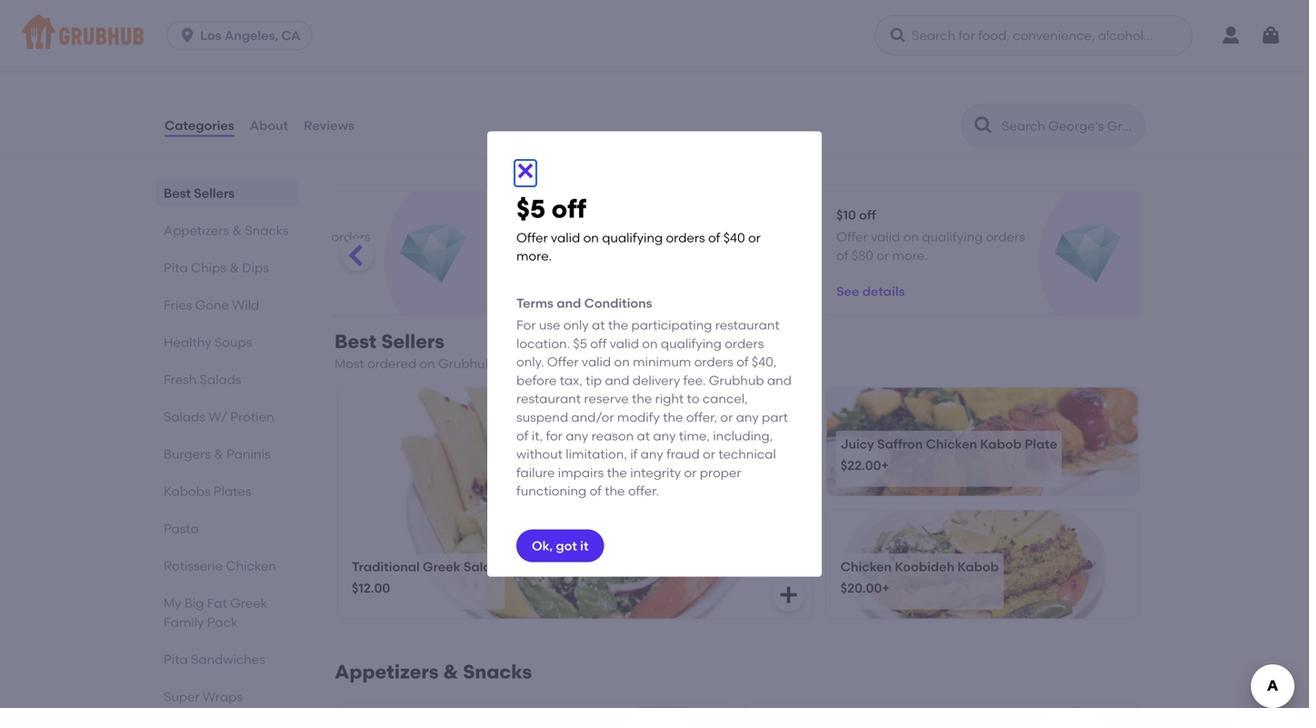 Task type: describe. For each thing, give the bounding box(es) containing it.
0 horizontal spatial $40
[[525, 248, 546, 263]]

pan seared veggies image
[[595, 703, 731, 709]]

svg image inside preorder button
[[164, 53, 182, 71]]

my
[[164, 596, 181, 611]]

$10 inside $10 off offer valid on qualifying orders of $80 or more.
[[837, 207, 856, 223]]

ordered
[[367, 356, 417, 372]]

of inside offer valid on qualifying orders of $10 or more.
[[182, 248, 194, 263]]

0 vertical spatial salads
[[200, 372, 242, 388]]

$40,
[[752, 354, 777, 370]]

preorder button
[[164, 46, 240, 78]]

offer inside offer valid on qualifying orders of $10 or more.
[[182, 229, 213, 245]]

terms and conditions for use only at the participating restaurant location. $5 off valid on qualifying orders only. offer valid on minimum orders of $40, before tax, tip and delivery fee. grubhub and restaurant reserve the right to cancel, suspend and/or modify the offer, or any part of it, for any reason at any time, including, without limitation, if any fraud or technical failure impairs the integrity or proper functioning of the offer.
[[517, 295, 792, 499]]

kabob inside 'chicken koobideh kabob $20.00 +'
[[958, 559, 999, 575]]

right
[[655, 391, 684, 407]]

search icon image
[[973, 115, 995, 137]]

reviews
[[304, 118, 355, 133]]

the down conditions
[[608, 317, 629, 333]]

see details for $80
[[837, 284, 905, 299]]

healthy soups
[[164, 335, 252, 350]]

off inside $10 off offer valid on qualifying orders of $80 or more.
[[860, 207, 877, 223]]

see for $40
[[509, 284, 532, 299]]

promo image for offer valid on qualifying orders of $40 or more.
[[728, 221, 794, 287]]

juicy saffron chicken kabob plate $22.00 +
[[841, 436, 1058, 473]]

start group order
[[273, 54, 379, 70]]

big
[[185, 596, 204, 611]]

$20.00
[[841, 581, 882, 596]]

reserve
[[584, 391, 629, 407]]

pack
[[207, 615, 238, 630]]

$10 inside offer valid on qualifying orders of $10 or more.
[[197, 248, 216, 263]]

it
[[580, 538, 589, 554]]

kabobs
[[164, 484, 211, 499]]

pita for pita chips & dips
[[164, 260, 188, 276]]

$80
[[852, 248, 874, 263]]

soups
[[215, 335, 252, 350]]

0 horizontal spatial appetizers
[[164, 223, 229, 238]]

most
[[335, 356, 364, 372]]

sellers for best sellers
[[194, 186, 235, 201]]

2 vertical spatial svg image
[[515, 160, 537, 182]]

location.
[[517, 336, 570, 351]]

min
[[248, 9, 268, 22]]

for
[[517, 317, 536, 333]]

2 horizontal spatial svg image
[[1261, 25, 1282, 46]]

any right if
[[641, 447, 664, 462]]

family
[[164, 615, 204, 630]]

1 vertical spatial salads
[[164, 409, 205, 425]]

25–40 min
[[213, 9, 268, 22]]

about button
[[249, 93, 289, 158]]

angeles,
[[225, 28, 278, 43]]

delivery
[[633, 373, 681, 388]]

kabob inside juicy saffron chicken kabob plate $22.00 +
[[981, 436, 1022, 452]]

best sellers
[[164, 186, 235, 201]]

0 horizontal spatial and
[[557, 295, 581, 311]]

wraps
[[203, 689, 243, 705]]

burgers
[[164, 447, 211, 462]]

offer.
[[628, 484, 659, 499]]

modify
[[617, 410, 660, 425]]

participating
[[632, 317, 712, 333]]

best sellers most ordered on grubhub
[[335, 330, 494, 372]]

greek inside my big fat greek family pack
[[230, 596, 268, 611]]

+ inside juicy saffron chicken kabob plate $22.00 +
[[882, 458, 889, 473]]

suspend
[[517, 410, 569, 425]]

rotisserie
[[164, 559, 223, 574]]

fresh salads
[[164, 372, 242, 388]]

plates
[[214, 484, 252, 499]]

terms
[[517, 295, 554, 311]]

greek inside the traditional greek salad $12.00
[[423, 559, 461, 575]]

got
[[556, 538, 577, 554]]

any up including,
[[736, 410, 759, 425]]

to
[[687, 391, 700, 407]]

see details button for $80
[[837, 275, 905, 308]]

super
[[164, 689, 200, 705]]

preorder
[[186, 54, 240, 70]]

integrity
[[630, 465, 681, 481]]

time,
[[679, 428, 710, 444]]

off inside terms and conditions for use only at the participating restaurant location. $5 off valid on qualifying orders only. offer valid on minimum orders of $40, before tax, tip and delivery fee. grubhub and restaurant reserve the right to cancel, suspend and/or modify the offer, or any part of it, for any reason at any time, including, without limitation, if any fraud or technical failure impairs the integrity or proper functioning of the offer.
[[591, 336, 607, 351]]

impairs
[[558, 465, 604, 481]]

1 promo image from the left
[[400, 221, 467, 287]]

$12.00
[[352, 581, 390, 596]]

traditional
[[352, 559, 420, 575]]

fresh
[[164, 372, 197, 388]]

protien
[[230, 409, 274, 425]]

burgers & paninis
[[164, 447, 271, 462]]

before
[[517, 373, 557, 388]]

traditional greek salad $12.00
[[352, 559, 500, 596]]

sellers for best sellers most ordered on grubhub
[[381, 330, 445, 353]]

see details for $40
[[509, 284, 578, 299]]

details for $40
[[535, 284, 578, 299]]

1 horizontal spatial $40
[[724, 230, 745, 245]]

chicken inside 'chicken koobideh kabob $20.00 +'
[[841, 559, 892, 575]]

including,
[[713, 428, 773, 444]]

about
[[250, 118, 288, 133]]

fee.
[[684, 373, 706, 388]]

0 vertical spatial snacks
[[245, 223, 289, 238]]

only
[[564, 317, 589, 333]]

rotisserie chicken
[[164, 559, 276, 574]]

qualifying inside $10 off offer valid on qualifying orders of $80 or more.
[[922, 229, 983, 245]]

pita sandwiches
[[164, 652, 265, 668]]

cancel,
[[703, 391, 748, 407]]

categories
[[165, 118, 234, 133]]

of inside $10 off offer valid on qualifying orders of $80 or more.
[[837, 248, 849, 263]]

valid inside offer valid on qualifying orders of $10 or more.
[[216, 229, 246, 245]]

the left offer.
[[605, 484, 625, 499]]

0 vertical spatial at
[[592, 317, 605, 333]]

promo image for offer valid on qualifying orders of $80 or more.
[[1055, 221, 1122, 287]]

the down right
[[663, 410, 683, 425]]

grubhub inside best sellers most ordered on grubhub
[[438, 356, 494, 372]]

ok,
[[532, 538, 553, 554]]

tax,
[[560, 373, 583, 388]]

reviews button
[[303, 93, 355, 158]]

$10 off offer valid on qualifying orders of $80 or more.
[[837, 207, 1026, 263]]

paninis
[[227, 447, 271, 462]]

technical
[[719, 447, 776, 462]]

see details button for $40
[[509, 275, 578, 308]]



Task type: locate. For each thing, give the bounding box(es) containing it.
functioning
[[517, 484, 587, 499]]

salads
[[200, 372, 242, 388], [164, 409, 205, 425]]

see details button up use on the top left of page
[[509, 275, 578, 308]]

wild
[[232, 297, 259, 313]]

more. right chips
[[235, 248, 270, 263]]

2 promo image from the left
[[728, 221, 794, 287]]

1 horizontal spatial appetizers
[[335, 661, 439, 684]]

1 vertical spatial snacks
[[463, 661, 532, 684]]

$10
[[837, 207, 856, 223], [197, 248, 216, 263]]

1 horizontal spatial $10
[[837, 207, 856, 223]]

+ inside 'chicken koobideh kabob $20.00 +'
[[882, 581, 890, 596]]

Search George's Greek Grill on 735 Figueroa search field
[[1000, 117, 1140, 135]]

salad
[[464, 559, 500, 575]]

failure
[[517, 465, 555, 481]]

1 horizontal spatial sellers
[[381, 330, 445, 353]]

2 horizontal spatial chicken
[[926, 436, 978, 452]]

1 vertical spatial at
[[637, 428, 650, 444]]

$5 off offer valid on qualifying orders of $40 or more.
[[517, 194, 761, 264], [509, 207, 698, 263]]

2 horizontal spatial svg image
[[890, 26, 908, 45]]

details
[[535, 284, 578, 299], [863, 284, 905, 299]]

greek left salad
[[423, 559, 461, 575]]

pita for pita sandwiches
[[164, 652, 188, 668]]

1 vertical spatial svg image
[[164, 53, 182, 71]]

1 horizontal spatial see details button
[[837, 275, 905, 308]]

and/or
[[572, 410, 614, 425]]

25–40 min option group
[[164, 0, 476, 31]]

1 horizontal spatial grubhub
[[709, 373, 764, 388]]

0 horizontal spatial snacks
[[245, 223, 289, 238]]

1 horizontal spatial chicken
[[841, 559, 892, 575]]

offer,
[[687, 410, 718, 425]]

los
[[200, 28, 221, 43]]

svg image inside los angeles, ca "button"
[[178, 26, 197, 45]]

svg image inside main navigation navigation
[[890, 26, 908, 45]]

0 vertical spatial best
[[164, 186, 191, 201]]

0 horizontal spatial svg image
[[164, 53, 182, 71]]

any right the for
[[566, 428, 589, 444]]

offer inside $10 off offer valid on qualifying orders of $80 or more.
[[837, 229, 868, 245]]

1 vertical spatial $10
[[197, 248, 216, 263]]

0 horizontal spatial restaurant
[[517, 391, 581, 407]]

1 pita from the top
[[164, 260, 188, 276]]

$5
[[517, 194, 546, 224], [509, 207, 524, 223], [573, 336, 587, 351]]

1 vertical spatial appetizers
[[335, 661, 439, 684]]

see details button
[[509, 275, 578, 308], [837, 275, 905, 308]]

1 horizontal spatial snacks
[[463, 661, 532, 684]]

snacks
[[245, 223, 289, 238], [463, 661, 532, 684]]

chicken right saffron
[[926, 436, 978, 452]]

greek right fat
[[230, 596, 268, 611]]

0 horizontal spatial appetizers & snacks
[[164, 223, 289, 238]]

promo image
[[400, 221, 467, 287], [728, 221, 794, 287], [1055, 221, 1122, 287]]

25–40
[[213, 9, 245, 22]]

0 vertical spatial sellers
[[194, 186, 235, 201]]

appetizers & snacks
[[164, 223, 289, 238], [335, 661, 532, 684]]

healthy
[[164, 335, 212, 350]]

salads w/ protien
[[164, 409, 274, 425]]

1 horizontal spatial see details
[[837, 284, 905, 299]]

it,
[[532, 428, 543, 444]]

0 horizontal spatial svg image
[[178, 26, 197, 45]]

minimum
[[633, 354, 691, 370]]

sandwiches
[[191, 652, 265, 668]]

$22.00
[[841, 458, 882, 473]]

see down $80
[[837, 284, 860, 299]]

main navigation navigation
[[0, 0, 1310, 71]]

see up for
[[509, 284, 532, 299]]

qualifying inside terms and conditions for use only at the participating restaurant location. $5 off valid on qualifying orders only. offer valid on minimum orders of $40, before tax, tip and delivery fee. grubhub and restaurant reserve the right to cancel, suspend and/or modify the offer, or any part of it, for any reason at any time, including, without limitation, if any fraud or technical failure impairs the integrity or proper functioning of the offer.
[[661, 336, 722, 351]]

0 horizontal spatial details
[[535, 284, 578, 299]]

pasta
[[164, 521, 199, 537]]

los angeles, ca
[[200, 28, 301, 43]]

more. right $80
[[893, 248, 928, 263]]

valid inside $10 off offer valid on qualifying orders of $80 or more.
[[871, 229, 901, 245]]

see details button down $80
[[837, 275, 905, 308]]

see details down $80
[[837, 284, 905, 299]]

kabob left plate
[[981, 436, 1022, 452]]

see details
[[509, 284, 578, 299], [837, 284, 905, 299]]

details for $80
[[863, 284, 905, 299]]

1 vertical spatial sellers
[[381, 330, 445, 353]]

more. inside offer valid on qualifying orders of $10 or more.
[[235, 248, 270, 263]]

only.
[[517, 354, 544, 370]]

off
[[552, 194, 587, 224], [527, 207, 544, 223], [860, 207, 877, 223], [591, 336, 607, 351]]

0 vertical spatial svg image
[[890, 26, 908, 45]]

0 horizontal spatial chicken
[[226, 559, 276, 574]]

appetizers
[[164, 223, 229, 238], [335, 661, 439, 684]]

2 see details button from the left
[[837, 275, 905, 308]]

chicken inside juicy saffron chicken kabob plate $22.00 +
[[926, 436, 978, 452]]

at
[[592, 317, 605, 333], [637, 428, 650, 444]]

for
[[546, 428, 563, 444]]

plate
[[1025, 436, 1058, 452]]

1 vertical spatial greek
[[230, 596, 268, 611]]

0 horizontal spatial grubhub
[[438, 356, 494, 372]]

at right only
[[592, 317, 605, 333]]

0 horizontal spatial see
[[509, 284, 532, 299]]

restaurant up suspend
[[517, 391, 581, 407]]

2 see details from the left
[[837, 284, 905, 299]]

restaurant up '$40,'
[[716, 317, 780, 333]]

1 vertical spatial +
[[882, 581, 890, 596]]

best inside best sellers most ordered on grubhub
[[335, 330, 377, 353]]

appetizers down $12.00
[[335, 661, 439, 684]]

0 vertical spatial restaurant
[[716, 317, 780, 333]]

reason
[[592, 428, 634, 444]]

0 vertical spatial pita
[[164, 260, 188, 276]]

los angeles, ca button
[[167, 21, 320, 50]]

1 horizontal spatial and
[[605, 373, 630, 388]]

1 vertical spatial kabob
[[958, 559, 999, 575]]

orders inside $10 off offer valid on qualifying orders of $80 or more.
[[986, 229, 1026, 245]]

0 vertical spatial greek
[[423, 559, 461, 575]]

start group order button
[[251, 46, 379, 78]]

pita up super
[[164, 652, 188, 668]]

sellers down categories button
[[194, 186, 235, 201]]

on inside offer valid on qualifying orders of $10 or more.
[[249, 229, 265, 245]]

1 horizontal spatial svg image
[[515, 160, 537, 182]]

salads up 'salads w/ protien' on the bottom of page
[[200, 372, 242, 388]]

at down modify
[[637, 428, 650, 444]]

dips
[[242, 260, 269, 276]]

1 horizontal spatial at
[[637, 428, 650, 444]]

fries
[[164, 297, 192, 313]]

2 horizontal spatial and
[[768, 373, 792, 388]]

or inside $10 off offer valid on qualifying orders of $80 or more.
[[877, 248, 890, 263]]

see for $80
[[837, 284, 860, 299]]

1 horizontal spatial restaurant
[[716, 317, 780, 333]]

grubhub inside terms and conditions for use only at the participating restaurant location. $5 off valid on qualifying orders only. offer valid on minimum orders of $40, before tax, tip and delivery fee. grubhub and restaurant reserve the right to cancel, suspend and/or modify the offer, or any part of it, for any reason at any time, including, without limitation, if any fraud or technical failure impairs the integrity or proper functioning of the offer.
[[709, 373, 764, 388]]

koobideh
[[895, 559, 955, 575]]

offer inside terms and conditions for use only at the participating restaurant location. $5 off valid on qualifying orders only. offer valid on minimum orders of $40, before tax, tip and delivery fee. grubhub and restaurant reserve the right to cancel, suspend and/or modify the offer, or any part of it, for any reason at any time, including, without limitation, if any fraud or technical failure impairs the integrity or proper functioning of the offer.
[[547, 354, 579, 370]]

any up fraud
[[653, 428, 676, 444]]

my big fat greek family pack
[[164, 596, 268, 630]]

0 horizontal spatial best
[[164, 186, 191, 201]]

without
[[517, 447, 563, 462]]

1 horizontal spatial greek
[[423, 559, 461, 575]]

on
[[249, 229, 265, 245], [576, 229, 592, 245], [904, 229, 919, 245], [584, 230, 599, 245], [642, 336, 658, 351], [614, 354, 630, 370], [420, 356, 435, 372]]

qualifying inside offer valid on qualifying orders of $10 or more.
[[268, 229, 328, 245]]

1 vertical spatial restaurant
[[517, 391, 581, 407]]

salads left "w/"
[[164, 409, 205, 425]]

1 vertical spatial pita
[[164, 652, 188, 668]]

sellers inside best sellers most ordered on grubhub
[[381, 330, 445, 353]]

if
[[630, 447, 638, 462]]

fraud
[[667, 447, 700, 462]]

0 horizontal spatial promo image
[[400, 221, 467, 287]]

3 promo image from the left
[[1055, 221, 1122, 287]]

see
[[509, 284, 532, 299], [837, 284, 860, 299]]

see details up use on the top left of page
[[509, 284, 578, 299]]

fat
[[207, 596, 227, 611]]

chicken up fat
[[226, 559, 276, 574]]

0 vertical spatial appetizers & snacks
[[164, 223, 289, 238]]

1 vertical spatial appetizers & snacks
[[335, 661, 532, 684]]

part
[[762, 410, 788, 425]]

the down 'limitation,'
[[607, 465, 627, 481]]

0 vertical spatial $40
[[724, 230, 745, 245]]

$40
[[724, 230, 745, 245], [525, 248, 546, 263]]

0 vertical spatial +
[[882, 458, 889, 473]]

juicy
[[841, 436, 875, 452]]

1 see details button from the left
[[509, 275, 578, 308]]

ok, got it button
[[517, 530, 604, 562]]

the up modify
[[632, 391, 652, 407]]

fire roasted brussels sprouts image
[[1002, 703, 1139, 709]]

best for best sellers
[[164, 186, 191, 201]]

on inside $10 off offer valid on qualifying orders of $80 or more.
[[904, 229, 919, 245]]

0 vertical spatial $10
[[837, 207, 856, 223]]

saffron
[[878, 436, 923, 452]]

categories button
[[164, 93, 235, 158]]

1 horizontal spatial details
[[863, 284, 905, 299]]

sellers up ordered
[[381, 330, 445, 353]]

chicken
[[926, 436, 978, 452], [226, 559, 276, 574], [841, 559, 892, 575]]

0 vertical spatial kabob
[[981, 436, 1022, 452]]

details up use on the top left of page
[[535, 284, 578, 299]]

on inside best sellers most ordered on grubhub
[[420, 356, 435, 372]]

0 horizontal spatial greek
[[230, 596, 268, 611]]

start
[[273, 54, 303, 70]]

$5 inside terms and conditions for use only at the participating restaurant location. $5 off valid on qualifying orders only. offer valid on minimum orders of $40, before tax, tip and delivery fee. grubhub and restaurant reserve the right to cancel, suspend and/or modify the offer, or any part of it, for any reason at any time, including, without limitation, if any fraud or technical failure impairs the integrity or proper functioning of the offer.
[[573, 336, 587, 351]]

details down $80
[[863, 284, 905, 299]]

1 see details from the left
[[509, 284, 578, 299]]

0 horizontal spatial at
[[592, 317, 605, 333]]

best down categories button
[[164, 186, 191, 201]]

best for best sellers most ordered on grubhub
[[335, 330, 377, 353]]

2 see from the left
[[837, 284, 860, 299]]

chicken up "$20.00"
[[841, 559, 892, 575]]

1 horizontal spatial best
[[335, 330, 377, 353]]

use
[[539, 317, 561, 333]]

0 horizontal spatial see details
[[509, 284, 578, 299]]

super wraps
[[164, 689, 243, 705]]

kabob
[[981, 436, 1022, 452], [958, 559, 999, 575]]

proper
[[700, 465, 742, 481]]

svg image
[[1261, 25, 1282, 46], [178, 26, 197, 45], [778, 584, 800, 606]]

appetizers down best sellers
[[164, 223, 229, 238]]

1 vertical spatial best
[[335, 330, 377, 353]]

best up most
[[335, 330, 377, 353]]

grubhub left "only."
[[438, 356, 494, 372]]

w/
[[209, 409, 227, 425]]

1 see from the left
[[509, 284, 532, 299]]

and down '$40,'
[[768, 373, 792, 388]]

kabobs plates
[[164, 484, 252, 499]]

chips
[[191, 260, 227, 276]]

$10 up $80
[[837, 207, 856, 223]]

limitation,
[[566, 447, 627, 462]]

2 details from the left
[[863, 284, 905, 299]]

best
[[164, 186, 191, 201], [335, 330, 377, 353]]

grubhub up cancel,
[[709, 373, 764, 388]]

1 horizontal spatial appetizers & snacks
[[335, 661, 532, 684]]

more. up conditions
[[565, 248, 601, 263]]

1 vertical spatial $40
[[525, 248, 546, 263]]

svg image
[[890, 26, 908, 45], [164, 53, 182, 71], [515, 160, 537, 182]]

1 horizontal spatial svg image
[[778, 584, 800, 606]]

tip
[[586, 373, 602, 388]]

chicken koobideh kabob $20.00 +
[[841, 559, 999, 596]]

and up only
[[557, 295, 581, 311]]

0 horizontal spatial see details button
[[509, 275, 578, 308]]

valid
[[216, 229, 246, 245], [544, 229, 573, 245], [871, 229, 901, 245], [551, 230, 580, 245], [610, 336, 639, 351], [582, 354, 611, 370]]

0 horizontal spatial sellers
[[194, 186, 235, 201]]

grubhub
[[438, 356, 494, 372], [709, 373, 764, 388]]

more. up 'terms' in the top of the page
[[517, 248, 552, 264]]

0 vertical spatial grubhub
[[438, 356, 494, 372]]

kabob right the koobideh
[[958, 559, 999, 575]]

qualifying
[[268, 229, 328, 245], [595, 229, 656, 245], [922, 229, 983, 245], [602, 230, 663, 245], [661, 336, 722, 351]]

1 vertical spatial grubhub
[[709, 373, 764, 388]]

or inside offer valid on qualifying orders of $10 or more.
[[219, 248, 232, 263]]

$10 up fries gone wild
[[197, 248, 216, 263]]

people icon image
[[251, 53, 269, 71]]

1 horizontal spatial see
[[837, 284, 860, 299]]

0 vertical spatial appetizers
[[164, 223, 229, 238]]

1 horizontal spatial promo image
[[728, 221, 794, 287]]

ok, got it
[[532, 538, 589, 554]]

more.
[[235, 248, 270, 263], [565, 248, 601, 263], [893, 248, 928, 263], [517, 248, 552, 264]]

pita left chips
[[164, 260, 188, 276]]

more. inside $10 off offer valid on qualifying orders of $80 or more.
[[893, 248, 928, 263]]

2 pita from the top
[[164, 652, 188, 668]]

1 details from the left
[[535, 284, 578, 299]]

fries gone wild
[[164, 297, 259, 313]]

orders inside offer valid on qualifying orders of $10 or more.
[[331, 229, 371, 245]]

0 horizontal spatial $10
[[197, 248, 216, 263]]

and up reserve
[[605, 373, 630, 388]]

the
[[608, 317, 629, 333], [632, 391, 652, 407], [663, 410, 683, 425], [607, 465, 627, 481], [605, 484, 625, 499]]

2 horizontal spatial promo image
[[1055, 221, 1122, 287]]



Task type: vqa. For each thing, say whether or not it's contained in the screenshot.
Address
no



